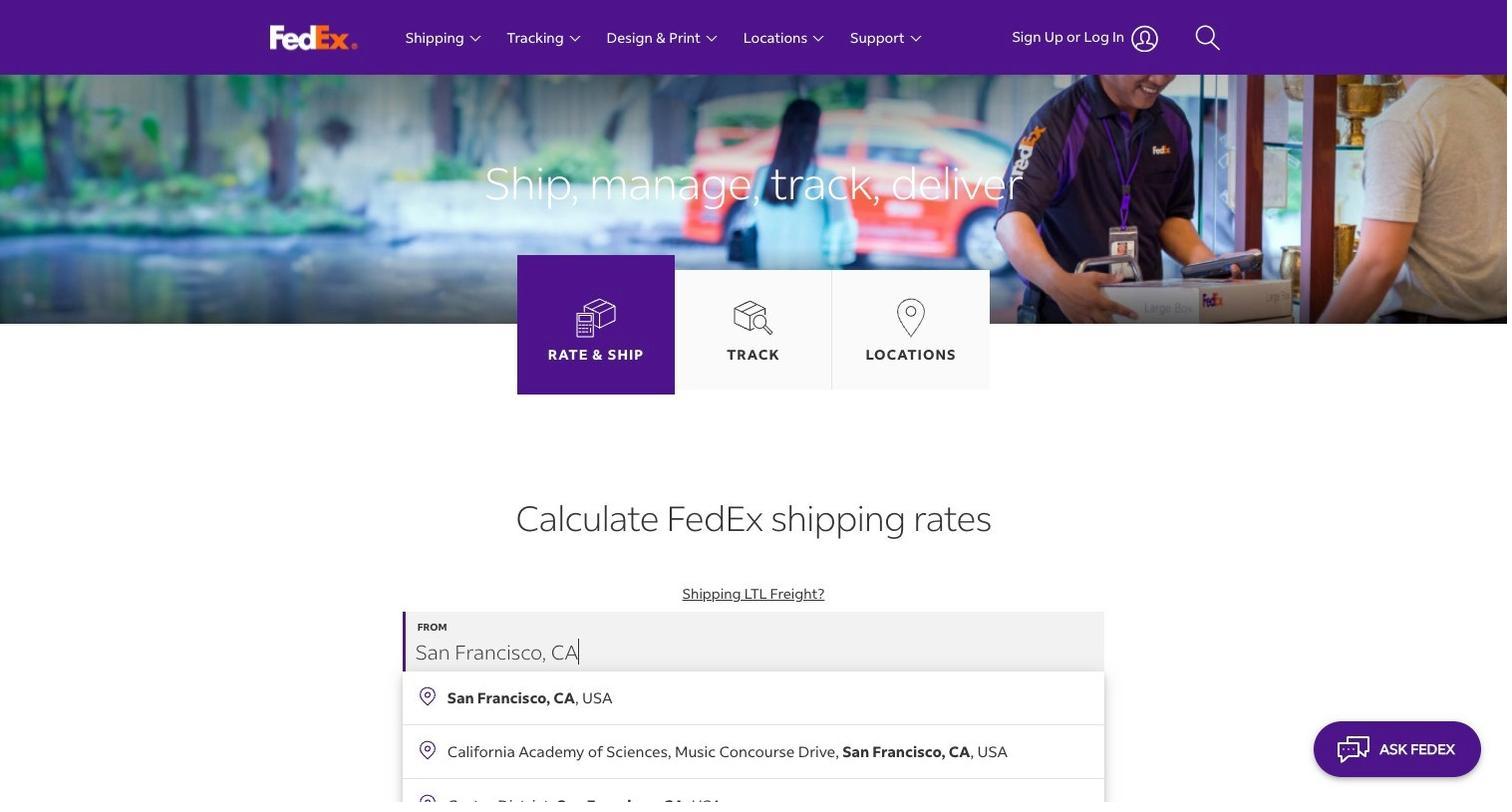 Task type: vqa. For each thing, say whether or not it's contained in the screenshot.
text field
no



Task type: describe. For each thing, give the bounding box(es) containing it.
From address, type in the full address your mailing from. Then use the drop down that appears to select the best address match, below. If you cannot use drop down.  Call 1 800 4 6 3 3 3 3 9. text field
[[403, 613, 1105, 672]]

get rate and shipping details tab
[[548, 345, 644, 364]]

To address, type in the full address your mailing from. Then use the drop down that appears to select the best address match, below. If you cannot use drop down.  Call 1 800 4 6 3 3 3 3 9. text field
[[403, 693, 1105, 753]]

sign up or log in image
[[1132, 25, 1160, 52]]



Task type: locate. For each thing, give the bounding box(es) containing it.
1 option from the top
[[403, 672, 1105, 725]]

3 option from the top
[[403, 779, 1105, 803]]

option
[[403, 672, 1105, 725], [403, 725, 1105, 779], [403, 779, 1105, 803]]

fedex logo image
[[270, 25, 358, 50]]

search image
[[1195, 23, 1221, 53]]

2 option from the top
[[403, 725, 1105, 779]]

tab list
[[517, 255, 990, 395]]

get tracking information tab
[[727, 345, 780, 364]]

get location information tab
[[866, 345, 957, 364]]

tab
[[517, 255, 675, 395], [675, 270, 833, 390], [833, 270, 990, 390]]

list box
[[403, 672, 1105, 803]]



